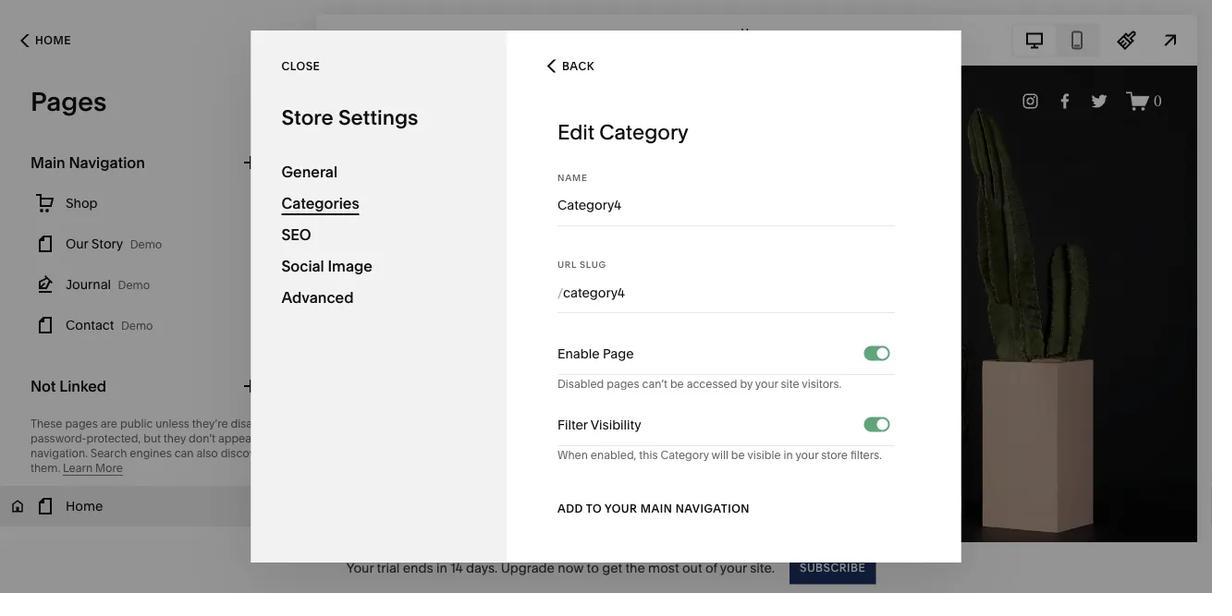 Task type: describe. For each thing, give the bounding box(es) containing it.
now
[[558, 561, 584, 576]]

trial
[[377, 561, 400, 576]]

seo link
[[282, 219, 476, 251]]

can
[[175, 447, 194, 461]]

Category4 text field
[[558, 195, 890, 216]]

Enable Page checkbox
[[878, 348, 889, 359]]

slug
[[580, 259, 607, 270]]

journal demo
[[66, 277, 150, 293]]

dialog containing store settings
[[251, 31, 962, 594]]

your inside button
[[605, 503, 638, 516]]

0 vertical spatial category
[[600, 120, 689, 145]]

enable page
[[558, 346, 634, 362]]

not linked
[[31, 377, 106, 396]]

14
[[451, 561, 463, 576]]

our story demo
[[66, 236, 162, 252]]

filter
[[558, 418, 588, 433]]

by
[[740, 378, 753, 391]]

back
[[562, 59, 595, 73]]

add to your main navigation button
[[558, 493, 750, 526]]

store
[[282, 105, 334, 130]]

unless
[[156, 418, 190, 431]]

close button
[[282, 49, 320, 83]]

upgrade
[[501, 561, 555, 576]]

general
[[282, 163, 338, 181]]

disabled pages can't be accessed by your site visitors.
[[558, 378, 842, 391]]

your right by
[[756, 378, 779, 391]]

of
[[706, 561, 718, 576]]

disabled
[[231, 418, 276, 431]]

your
[[347, 561, 374, 576]]

can't
[[643, 378, 668, 391]]

disabled
[[558, 378, 604, 391]]

visible
[[748, 449, 781, 463]]

more
[[95, 462, 123, 476]]

categories link
[[282, 188, 476, 219]]

demo for contact
[[121, 320, 153, 333]]

they're
[[192, 418, 228, 431]]

get
[[602, 561, 623, 576]]

will
[[712, 449, 729, 463]]

demo inside our story demo
[[130, 238, 162, 252]]

most
[[649, 561, 680, 576]]

1 home button from the top
[[0, 20, 92, 61]]

these pages are public unless they're disabled or password-protected, but they don't appear in the navigation. search engines can also discover them.
[[31, 418, 290, 476]]

pages
[[31, 86, 107, 117]]

enabled,
[[591, 449, 637, 463]]

site.
[[751, 561, 775, 576]]

edit category
[[558, 120, 689, 145]]

your right of
[[721, 561, 747, 576]]

navigation
[[69, 154, 145, 172]]

add a new page to the "main navigation" group image
[[241, 153, 261, 173]]

accessed
[[687, 378, 738, 391]]

shop button
[[0, 183, 316, 224]]

search
[[90, 447, 127, 461]]

1 vertical spatial the
[[626, 561, 646, 576]]

linked
[[59, 377, 106, 396]]

main
[[641, 503, 673, 516]]

learn more
[[63, 462, 123, 476]]

public
[[120, 418, 153, 431]]

social image
[[282, 257, 373, 275]]

appear
[[218, 433, 256, 446]]

days.
[[466, 561, 498, 576]]

this
[[640, 449, 658, 463]]

1 vertical spatial to
[[587, 561, 599, 576]]

navigation
[[676, 503, 750, 516]]

are
[[101, 418, 118, 431]]

1 vertical spatial category
[[661, 449, 709, 463]]

general link
[[282, 156, 476, 188]]

add to your main navigation
[[558, 503, 750, 516]]

protected,
[[86, 433, 141, 446]]

demo for journal
[[118, 279, 150, 292]]

url
[[558, 259, 577, 270]]

site
[[781, 378, 800, 391]]

navigation.
[[31, 447, 88, 461]]

0 horizontal spatial be
[[671, 378, 684, 391]]



Task type: locate. For each thing, give the bounding box(es) containing it.
1 horizontal spatial the
[[626, 561, 646, 576]]

don't
[[189, 433, 216, 446]]

0 vertical spatial demo
[[130, 238, 162, 252]]

the down or
[[270, 433, 287, 446]]

pages for can't
[[607, 378, 640, 391]]

demo right contact at the left
[[121, 320, 153, 333]]

home button down engines
[[0, 487, 316, 527]]

0 vertical spatial to
[[586, 503, 602, 516]]

1 horizontal spatial in
[[437, 561, 448, 576]]

also
[[197, 447, 218, 461]]

the right "get"
[[626, 561, 646, 576]]

social image link
[[282, 251, 476, 282]]

1 vertical spatial demo
[[118, 279, 150, 292]]

them.
[[31, 462, 60, 476]]

store settings
[[282, 105, 418, 130]]

in
[[258, 433, 268, 446], [784, 449, 794, 463], [437, 561, 448, 576]]

1 vertical spatial home button
[[0, 487, 316, 527]]

pages for are
[[65, 418, 98, 431]]

visibility
[[591, 418, 642, 433]]

demo inside contact demo
[[121, 320, 153, 333]]

home button up pages
[[0, 20, 92, 61]]

0 horizontal spatial pages
[[65, 418, 98, 431]]

2 vertical spatial demo
[[121, 320, 153, 333]]

story
[[91, 236, 123, 252]]

add a new page to the "not linked" navigation group image
[[241, 377, 261, 397]]

0 horizontal spatial the
[[270, 433, 287, 446]]

2 horizontal spatial in
[[784, 449, 794, 463]]

category left will
[[661, 449, 709, 463]]

settings
[[339, 105, 418, 130]]

advanced link
[[282, 282, 476, 314]]

enable
[[558, 346, 600, 362]]

0 vertical spatial the
[[270, 433, 287, 446]]

categories
[[282, 194, 360, 212]]

2 vertical spatial in
[[437, 561, 448, 576]]

our
[[66, 236, 88, 252]]

password-
[[31, 433, 86, 446]]

main navigation
[[31, 154, 145, 172]]

add
[[558, 503, 584, 516]]

1 vertical spatial be
[[732, 449, 745, 463]]

demo right story
[[130, 238, 162, 252]]

in inside dialog
[[784, 449, 794, 463]]

but
[[144, 433, 161, 446]]

your left main
[[605, 503, 638, 516]]

the
[[270, 433, 287, 446], [626, 561, 646, 576]]

back button
[[542, 46, 600, 87]]

0 vertical spatial pages
[[607, 378, 640, 391]]

discover
[[221, 447, 266, 461]]

1 vertical spatial pages
[[65, 418, 98, 431]]

/ text field
[[564, 272, 890, 313]]

0 horizontal spatial in
[[258, 433, 268, 446]]

engines
[[130, 447, 172, 461]]

edit
[[558, 120, 595, 145]]

filter visibility
[[558, 418, 642, 433]]

journal
[[66, 277, 111, 293]]

the inside these pages are public unless they're disabled or password-protected, but they don't appear in the navigation. search engines can also discover them.
[[270, 433, 287, 446]]

1 horizontal spatial be
[[732, 449, 745, 463]]

advanced
[[282, 289, 354, 307]]

be right will
[[732, 449, 745, 463]]

pages inside these pages are public unless they're disabled or password-protected, but they don't appear in the navigation. search engines can also discover them.
[[65, 418, 98, 431]]

demo right journal
[[118, 279, 150, 292]]

contact
[[66, 318, 114, 334]]

learn
[[63, 462, 93, 476]]

filters.
[[851, 449, 883, 463]]

in left 14
[[437, 561, 448, 576]]

home button
[[0, 20, 92, 61], [0, 487, 316, 527]]

1 horizontal spatial pages
[[607, 378, 640, 391]]

0 vertical spatial be
[[671, 378, 684, 391]]

page
[[603, 346, 634, 362]]

your left store
[[796, 449, 819, 463]]

contact demo
[[66, 318, 153, 334]]

0 vertical spatial home button
[[0, 20, 92, 61]]

when enabled, this category will be visible in your store filters.
[[558, 449, 883, 463]]

2 home button from the top
[[0, 487, 316, 527]]

to left "get"
[[587, 561, 599, 576]]

/
[[558, 285, 564, 301]]

learn more link
[[63, 462, 123, 476]]

pages inside dialog
[[607, 378, 640, 391]]

be
[[671, 378, 684, 391], [732, 449, 745, 463]]

main
[[31, 154, 65, 172]]

1 vertical spatial in
[[784, 449, 794, 463]]

when
[[558, 449, 588, 463]]

your
[[756, 378, 779, 391], [796, 449, 819, 463], [605, 503, 638, 516], [721, 561, 747, 576]]

demo inside 'journal demo'
[[118, 279, 150, 292]]

close
[[282, 59, 320, 73]]

Filter Visibility checkbox
[[878, 420, 889, 431]]

in inside these pages are public unless they're disabled or password-protected, but they don't appear in the navigation. search engines can also discover them.
[[258, 433, 268, 446]]

url slug
[[558, 259, 607, 270]]

0 vertical spatial in
[[258, 433, 268, 446]]

ends
[[403, 561, 434, 576]]

social
[[282, 257, 324, 275]]

not
[[31, 377, 56, 396]]

your trial ends in 14 days. upgrade now to get the most out of your site.
[[347, 561, 775, 576]]

or
[[279, 418, 290, 431]]

pages down page
[[607, 378, 640, 391]]

dialog
[[251, 31, 962, 594]]

in down 'disabled'
[[258, 433, 268, 446]]

home
[[741, 26, 773, 39], [35, 34, 71, 47], [66, 499, 103, 515]]

demo
[[130, 238, 162, 252], [118, 279, 150, 292], [121, 320, 153, 333]]

out
[[683, 561, 703, 576]]

to right add
[[586, 503, 602, 516]]

image
[[328, 257, 373, 275]]

to inside 'add to your main navigation' button
[[586, 503, 602, 516]]

in right visible
[[784, 449, 794, 463]]

pages up password-
[[65, 418, 98, 431]]

visitors.
[[802, 378, 842, 391]]

seo
[[282, 226, 311, 244]]

pages
[[607, 378, 640, 391], [65, 418, 98, 431]]

shop
[[66, 196, 98, 211]]

these
[[31, 418, 62, 431]]

category right edit
[[600, 120, 689, 145]]

store
[[822, 449, 848, 463]]

be right can't
[[671, 378, 684, 391]]

they
[[164, 433, 186, 446]]

tab list
[[1014, 25, 1099, 55]]



Task type: vqa. For each thing, say whether or not it's contained in the screenshot.
From $20
no



